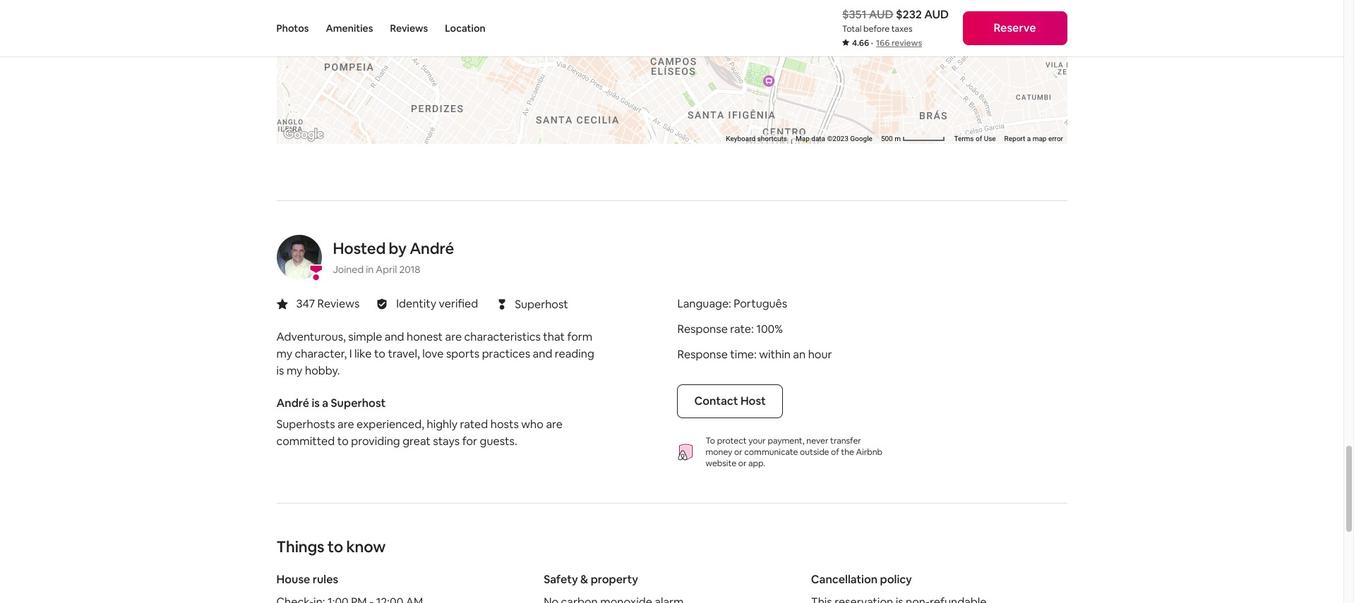 Task type: locate. For each thing, give the bounding box(es) containing it.
love
[[422, 347, 444, 362]]

0 horizontal spatial a
[[322, 396, 328, 411]]

adventurous,
[[276, 330, 346, 345]]

and
[[385, 330, 404, 345], [533, 347, 552, 362]]

know
[[346, 538, 386, 557]]

4.66
[[852, 37, 869, 49]]

0 vertical spatial a
[[1027, 135, 1031, 143]]

andré up superhosts
[[276, 396, 309, 411]]

and up travel,
[[385, 330, 404, 345]]

of left use
[[976, 135, 982, 143]]

2 vertical spatial :
[[754, 348, 757, 363]]

airbnb
[[856, 447, 883, 459]]

1 vertical spatial a
[[322, 396, 328, 411]]

my left hobby.
[[287, 364, 303, 379]]

1 vertical spatial is
[[312, 396, 320, 411]]

taxes
[[892, 23, 913, 35]]

response for response time
[[678, 348, 728, 363]]

: left within
[[754, 348, 757, 363]]

highly
[[427, 418, 458, 432]]

host
[[741, 394, 766, 409]]

response for response rate
[[678, 322, 728, 337]]

property
[[591, 573, 638, 588]]

1 vertical spatial to
[[337, 435, 349, 449]]

andré up 2018
[[410, 239, 454, 259]]

1 horizontal spatial andré
[[410, 239, 454, 259]]

andré is a superhost. learn more about andré. image
[[276, 235, 322, 281], [276, 235, 322, 281]]

are up sports
[[445, 330, 462, 345]]

protect
[[717, 436, 747, 447]]

1 vertical spatial andré
[[276, 396, 309, 411]]

experienced,
[[357, 418, 424, 432]]

are
[[445, 330, 462, 345], [338, 418, 354, 432], [546, 418, 563, 432]]

1 vertical spatial of
[[831, 447, 839, 459]]

your
[[749, 436, 766, 447]]

0 vertical spatial reviews
[[390, 22, 428, 35]]

time
[[730, 348, 754, 363]]

reviews right 347
[[317, 297, 360, 312]]

0 vertical spatial of
[[976, 135, 982, 143]]

cancellation policy
[[811, 573, 912, 588]]

superhost
[[515, 297, 568, 312], [331, 396, 386, 411]]

language : português
[[678, 297, 787, 312]]

before
[[864, 23, 890, 35]]

1 vertical spatial reviews
[[317, 297, 360, 312]]

who
[[521, 418, 544, 432]]

use
[[984, 135, 996, 143]]

1 horizontal spatial a
[[1027, 135, 1031, 143]]

map
[[795, 135, 809, 143]]

terms of use link
[[954, 135, 996, 143]]

and down "that"
[[533, 347, 552, 362]]

are right who at left bottom
[[546, 418, 563, 432]]

to left know
[[327, 538, 343, 557]]

: left 100%
[[751, 322, 754, 337]]

are up providing
[[338, 418, 354, 432]]

a inside andré is a superhost superhosts are experienced, highly rated hosts who are committed to providing great stays for guests.
[[322, 396, 328, 411]]

reviews
[[892, 37, 922, 49]]

of left the
[[831, 447, 839, 459]]

reviews left location button
[[390, 22, 428, 35]]

1 horizontal spatial is
[[312, 396, 320, 411]]

: for time
[[754, 348, 757, 363]]

house rules
[[276, 573, 338, 588]]

1 vertical spatial :
[[751, 322, 754, 337]]

português
[[734, 297, 787, 312]]

google
[[850, 135, 872, 143]]

0 vertical spatial :
[[729, 297, 731, 312]]

2018
[[399, 264, 421, 276]]

1 horizontal spatial are
[[445, 330, 462, 345]]

0 horizontal spatial is
[[276, 364, 284, 379]]

andré
[[410, 239, 454, 259], [276, 396, 309, 411]]

characteristics
[[464, 330, 541, 345]]

0 horizontal spatial andré
[[276, 396, 309, 411]]

0 vertical spatial is
[[276, 364, 284, 379]]

like
[[355, 347, 372, 362]]

: for rate
[[751, 322, 754, 337]]

1 response from the top
[[678, 322, 728, 337]]

my down the adventurous,
[[276, 347, 292, 362]]

2 response from the top
[[678, 348, 728, 363]]

0 vertical spatial response
[[678, 322, 728, 337]]

500 m button
[[877, 134, 950, 144]]

1 vertical spatial response
[[678, 348, 728, 363]]

is left hobby.
[[276, 364, 284, 379]]

0 horizontal spatial are
[[338, 418, 354, 432]]

is up superhosts
[[312, 396, 320, 411]]

within
[[759, 348, 791, 363]]

andré inside andré is a superhost superhosts are experienced, highly rated hosts who are committed to providing great stays for guests.
[[276, 396, 309, 411]]

google image
[[280, 126, 327, 144]]

keyboard
[[726, 135, 755, 143]]

166
[[876, 37, 890, 49]]

to left providing
[[337, 435, 349, 449]]

of
[[976, 135, 982, 143], [831, 447, 839, 459]]

response
[[678, 322, 728, 337], [678, 348, 728, 363]]

rated
[[460, 418, 488, 432]]

reading
[[555, 347, 594, 362]]

0 horizontal spatial superhost
[[331, 396, 386, 411]]

superhost up experienced,
[[331, 396, 386, 411]]

·
[[871, 37, 873, 49]]

report
[[1004, 135, 1025, 143]]

0 horizontal spatial of
[[831, 447, 839, 459]]

an
[[793, 348, 806, 363]]

superhost up "that"
[[515, 297, 568, 312]]

response down language
[[678, 322, 728, 337]]

1 vertical spatial my
[[287, 364, 303, 379]]

2 horizontal spatial are
[[546, 418, 563, 432]]

sports
[[446, 347, 480, 362]]

simple
[[348, 330, 382, 345]]

1 vertical spatial superhost
[[331, 396, 386, 411]]

house
[[276, 573, 310, 588]]

m
[[894, 135, 901, 143]]

hosted by andré joined in april 2018
[[333, 239, 454, 276]]

practices
[[482, 347, 530, 362]]

shortcuts
[[757, 135, 787, 143]]

0 vertical spatial to
[[374, 347, 385, 362]]

the
[[841, 447, 854, 459]]

superhosts
[[276, 418, 335, 432]]

transfer
[[830, 436, 861, 447]]

data
[[811, 135, 825, 143]]

500
[[881, 135, 893, 143]]

: up response rate : 100%
[[729, 297, 731, 312]]

rules
[[313, 573, 338, 588]]

2 vertical spatial to
[[327, 538, 343, 557]]

1 horizontal spatial of
[[976, 135, 982, 143]]

0 vertical spatial superhost
[[515, 297, 568, 312]]

1 horizontal spatial reviews
[[390, 22, 428, 35]]

0 horizontal spatial reviews
[[317, 297, 360, 312]]

reserve
[[994, 20, 1036, 35]]

to right like
[[374, 347, 385, 362]]

1 vertical spatial and
[[533, 347, 552, 362]]

keyboard shortcuts button
[[726, 135, 787, 144]]

response down response rate : 100%
[[678, 348, 728, 363]]

a left the map
[[1027, 135, 1031, 143]]

1 horizontal spatial superhost
[[515, 297, 568, 312]]

a up superhosts
[[322, 396, 328, 411]]

0 vertical spatial andré
[[410, 239, 454, 259]]

adventurous, simple and honest are characteristics that form my character, i like to travel, love sports practices and reading is my hobby.
[[276, 330, 594, 379]]

0 horizontal spatial and
[[385, 330, 404, 345]]

superhost inside andré is a superhost superhosts are experienced, highly rated hosts who are committed to providing great stays for guests.
[[331, 396, 386, 411]]

to inside adventurous, simple and honest are characteristics that form my character, i like to travel, love sports practices and reading is my hobby.
[[374, 347, 385, 362]]

google map
showing 9 points of interest. region
[[111, 0, 1196, 171]]

great
[[403, 435, 431, 449]]



Task type: describe. For each thing, give the bounding box(es) containing it.
outside
[[800, 447, 829, 459]]

hour
[[808, 348, 832, 363]]

or left app.
[[738, 459, 747, 470]]

that
[[543, 330, 565, 345]]

terms of use
[[954, 135, 996, 143]]

money
[[706, 447, 733, 459]]

for
[[462, 435, 477, 449]]

or right money
[[734, 447, 743, 459]]

to inside andré is a superhost superhosts are experienced, highly rated hosts who are committed to providing great stays for guests.
[[337, 435, 349, 449]]

hosted
[[333, 239, 386, 259]]

guests.
[[480, 435, 517, 449]]

are inside adventurous, simple and honest are characteristics that form my character, i like to travel, love sports practices and reading is my hobby.
[[445, 330, 462, 345]]

hosts
[[491, 418, 519, 432]]

report a map error
[[1004, 135, 1063, 143]]

©2023
[[827, 135, 848, 143]]

500 m
[[881, 135, 902, 143]]

verified
[[439, 297, 478, 312]]

0 vertical spatial my
[[276, 347, 292, 362]]

report a map error link
[[1004, 135, 1063, 143]]

character,
[[295, 347, 347, 362]]

photos
[[276, 22, 309, 35]]

$232 aud
[[896, 7, 949, 22]]

never
[[807, 436, 829, 447]]

stays
[[433, 435, 460, 449]]

166 reviews button
[[876, 37, 922, 49]]

policy
[[880, 573, 912, 588]]

is inside adventurous, simple and honest are characteristics that form my character, i like to travel, love sports practices and reading is my hobby.
[[276, 364, 284, 379]]

identity verified
[[396, 297, 478, 312]]

amenities button
[[326, 0, 373, 56]]

travel,
[[388, 347, 420, 362]]

location button
[[445, 0, 486, 56]]

things
[[276, 538, 324, 557]]

andré inside hosted by andré joined in april 2018
[[410, 239, 454, 259]]

in
[[366, 264, 374, 276]]

amenities
[[326, 22, 373, 35]]

reserve button
[[963, 11, 1067, 45]]

0 vertical spatial and
[[385, 330, 404, 345]]

website
[[706, 459, 737, 470]]

1 horizontal spatial and
[[533, 347, 552, 362]]

form
[[567, 330, 593, 345]]

map data ©2023 google
[[795, 135, 872, 143]]

payment,
[[768, 436, 805, 447]]

joined
[[333, 264, 364, 276]]

keyboard shortcuts
[[726, 135, 787, 143]]

to protect your payment, never transfer money or communicate outside of the airbnb website or app.
[[706, 436, 883, 470]]

is inside andré is a superhost superhosts are experienced, highly rated hosts who are committed to providing great stays for guests.
[[312, 396, 320, 411]]

app.
[[749, 459, 765, 470]]

contact host
[[694, 394, 766, 409]]

4.66 · 166 reviews
[[852, 37, 922, 49]]

contact host link
[[678, 385, 783, 419]]

communicate
[[745, 447, 798, 459]]

$351 aud
[[842, 7, 894, 22]]

reviews button
[[390, 0, 428, 56]]

347 reviews
[[296, 297, 360, 312]]

response rate : 100%
[[678, 322, 783, 337]]

347
[[296, 297, 315, 312]]

honest
[[407, 330, 443, 345]]

terms
[[954, 135, 974, 143]]

response time : within an hour
[[678, 348, 832, 363]]

things to know
[[276, 538, 386, 557]]

safety & property
[[544, 573, 638, 588]]

contact
[[694, 394, 738, 409]]

rate
[[730, 322, 751, 337]]

april
[[376, 264, 397, 276]]

error
[[1048, 135, 1063, 143]]

total
[[842, 23, 862, 35]]

to
[[706, 436, 715, 447]]

identity
[[396, 297, 436, 312]]

$351 aud $232 aud total before taxes
[[842, 7, 949, 35]]

andré is a superhost superhosts are experienced, highly rated hosts who are committed to providing great stays for guests.
[[276, 396, 563, 449]]

map
[[1032, 135, 1046, 143]]

location
[[445, 22, 486, 35]]

hobby.
[[305, 364, 340, 379]]

safety
[[544, 573, 578, 588]]

of inside to protect your payment, never transfer money or communicate outside of the airbnb website or app.
[[831, 447, 839, 459]]

&
[[581, 573, 588, 588]]

photos button
[[276, 0, 309, 56]]

providing
[[351, 435, 400, 449]]

language
[[678, 297, 729, 312]]

committed
[[276, 435, 335, 449]]



Task type: vqa. For each thing, say whether or not it's contained in the screenshot.
top my
yes



